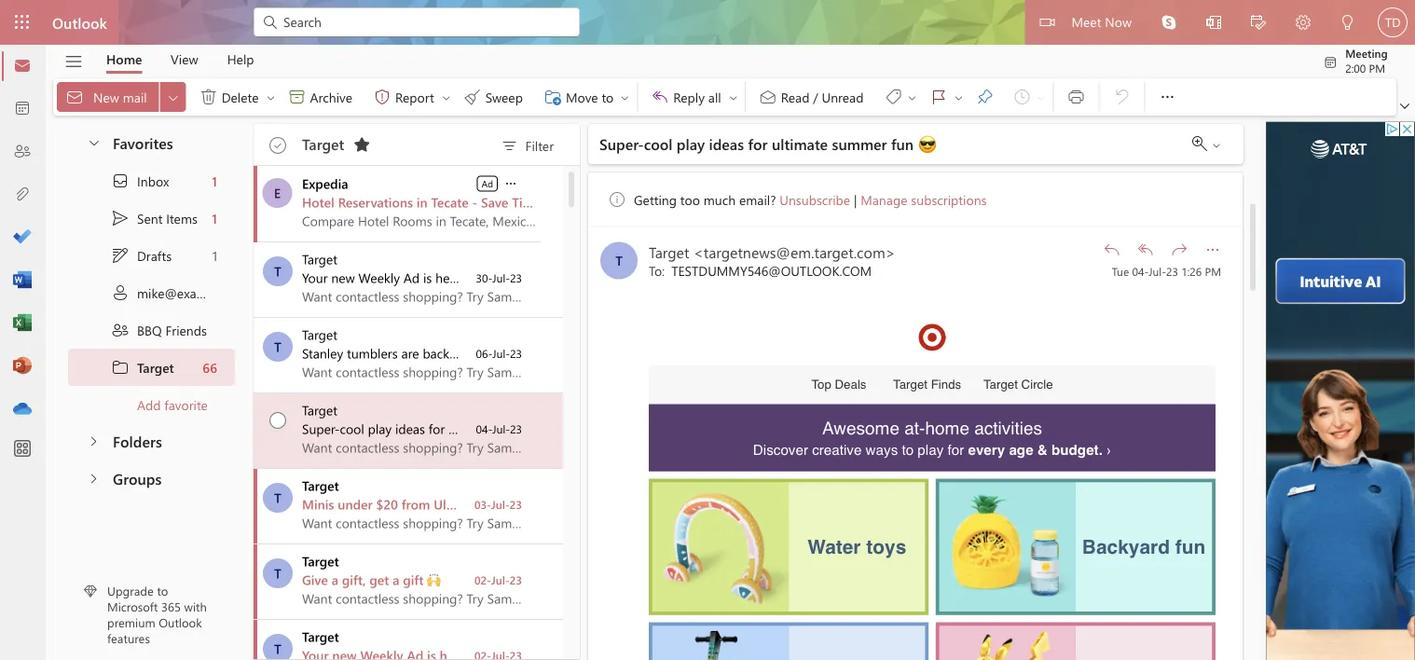 Task type: vqa. For each thing, say whether or not it's contained in the screenshot.
"events" in the 'Events from email' button
no



Task type: describe. For each thing, give the bounding box(es) containing it.
 for 
[[1137, 240, 1156, 258]]

 button
[[1058, 82, 1095, 112]]

summer inside message list list box
[[499, 420, 546, 437]]

outlook inside banner
[[52, 12, 107, 32]]

pm inside email message element
[[1205, 263, 1222, 278]]

target left finds
[[893, 377, 928, 391]]


[[1252, 15, 1266, 30]]

 tree item
[[68, 274, 253, 311]]

tab list inside application
[[92, 45, 269, 74]]

time,
[[512, 194, 544, 211]]

now
[[1105, 13, 1132, 30]]

66
[[203, 359, 217, 376]]

1 horizontal spatial for
[[748, 133, 768, 153]]

 button for favorites
[[77, 125, 109, 159]]

›
[[1107, 442, 1112, 458]]

1 vertical spatial  button
[[1198, 234, 1228, 264]]

drafts
[[137, 247, 172, 264]]

awesome
[[822, 418, 900, 438]]

play inside message list list box
[[368, 420, 392, 437]]

upgrade
[[107, 583, 154, 599]]

$20
[[376, 496, 398, 513]]

 report 
[[373, 88, 452, 106]]


[[885, 88, 903, 106]]

 inside  report 
[[441, 92, 452, 103]]

view button
[[157, 45, 212, 74]]

t button
[[601, 242, 638, 279]]

 
[[885, 88, 918, 106]]

reservations
[[338, 194, 413, 211]]

😎 inside message list list box
[[572, 420, 585, 437]]

 inside the  reply all 
[[728, 92, 739, 103]]

mail image
[[13, 57, 32, 76]]

1 a from the left
[[332, 571, 339, 588]]

target right the t popup button
[[649, 242, 690, 262]]

 button inside 'tags' group
[[952, 82, 967, 112]]

 tree item
[[68, 311, 235, 349]]


[[1162, 15, 1177, 30]]

target right "at"
[[521, 496, 558, 513]]

premium features image
[[84, 585, 97, 598]]

to inside  move to 
[[602, 88, 614, 105]]

 button
[[1165, 234, 1195, 264]]

none text field inside email message element
[[649, 262, 1099, 279]]

 tree item
[[68, 162, 235, 200]]

view
[[171, 50, 198, 68]]

 button
[[263, 82, 278, 112]]


[[111, 209, 130, 228]]

favorites tree item
[[68, 125, 235, 162]]

water
[[808, 535, 861, 558]]

word image
[[13, 271, 32, 290]]

for inside message list list box
[[429, 420, 445, 437]]

2 a from the left
[[393, 571, 400, 588]]

06-jul-23
[[476, 346, 522, 361]]

1:26
[[1182, 263, 1202, 278]]

0 vertical spatial  button
[[1149, 78, 1187, 116]]

04- inside email message element
[[1133, 263, 1149, 278]]

email message element
[[588, 172, 1243, 660]]


[[1296, 15, 1311, 30]]

people image
[[13, 143, 32, 161]]

2:00
[[1346, 60, 1366, 75]]

give
[[302, 571, 328, 588]]

select a conversation checkbox for your new weekly ad is here.
[[257, 242, 302, 286]]

target heading
[[302, 124, 377, 165]]

filter
[[526, 137, 554, 154]]

target image for stanley tumblers are back 🚨
[[263, 332, 293, 362]]


[[373, 88, 392, 106]]

 inside  
[[1211, 140, 1223, 151]]

here.
[[436, 269, 464, 286]]

t for stanley tumblers are back 🚨
[[274, 338, 282, 355]]

left-rail-appbar navigation
[[4, 45, 41, 431]]

1 target image from the top
[[263, 559, 293, 588]]

 meeting 2:00 pm
[[1324, 45, 1388, 75]]

Select a conversation checkbox
[[257, 394, 302, 434]]

 sent items
[[111, 209, 198, 228]]

onedrive image
[[13, 400, 32, 419]]

 sweep
[[463, 88, 523, 106]]

tags group
[[750, 78, 1050, 116]]

favorites tree
[[68, 118, 253, 423]]

toys
[[867, 535, 907, 558]]

 for  reply all 
[[651, 88, 670, 106]]

target 
[[302, 134, 371, 154]]

add favorite tree item
[[68, 386, 235, 423]]

to do image
[[13, 228, 32, 247]]

04-jul-23
[[476, 422, 522, 436]]

 inside  delete 
[[265, 92, 277, 103]]

 inbox
[[111, 172, 169, 190]]

 move to 
[[544, 88, 631, 106]]

tue
[[1112, 263, 1130, 278]]

friends
[[165, 322, 207, 339]]

target down stanley
[[302, 401, 338, 419]]

 button for groups
[[76, 461, 111, 495]]

give a gift, get a gift 🙌
[[302, 571, 441, 588]]

ways
[[866, 441, 898, 458]]

weekly
[[359, 269, 400, 286]]

 inside groups "tree item"
[[86, 471, 101, 486]]

sent
[[137, 210, 163, 227]]

outlook link
[[52, 0, 107, 45]]


[[930, 88, 949, 106]]

0 vertical spatial super-
[[600, 133, 644, 153]]

 target
[[111, 358, 174, 377]]

0 vertical spatial summer
[[832, 133, 887, 153]]

 
[[1193, 136, 1223, 151]]

23 for stanley tumblers are back 🚨
[[510, 346, 522, 361]]

 tree item
[[68, 237, 235, 274]]

target image for your new weekly ad is here.
[[263, 256, 293, 286]]

 inside  checkbox
[[270, 412, 286, 429]]


[[261, 13, 280, 32]]

|
[[854, 190, 857, 207]]

3 select a conversation checkbox from the top
[[257, 620, 302, 660]]

inbox
[[137, 172, 169, 190]]

jul- for your new weekly ad is here.
[[493, 270, 510, 285]]


[[64, 52, 83, 71]]

1 horizontal spatial cool
[[644, 133, 673, 153]]

folders tree item
[[68, 423, 235, 461]]

 mike@example.com
[[111, 284, 253, 302]]

target up stanley
[[302, 326, 338, 343]]

hotel reservations in tecate - save time, book it all here
[[302, 194, 641, 211]]

target up "minis"
[[302, 477, 339, 494]]

target finds link
[[893, 377, 962, 391]]

 inside favorites tree item
[[87, 135, 102, 150]]

message list section
[[254, 119, 641, 660]]

target inside target 
[[302, 134, 344, 154]]


[[500, 137, 519, 156]]

✨
[[561, 496, 575, 513]]

23 for minis under $20 from ulta beauty at target ✨
[[510, 497, 522, 512]]


[[353, 135, 371, 154]]

is
[[423, 269, 432, 286]]

upgrade to microsoft 365 with premium outlook features
[[107, 583, 207, 646]]

much
[[704, 190, 736, 207]]

move
[[566, 88, 598, 105]]

with
[[184, 599, 207, 615]]

minis under $20 from ulta beauty at target ✨
[[302, 496, 575, 513]]

subscriptions
[[911, 190, 987, 207]]

 search field
[[254, 0, 580, 42]]

unread
[[822, 88, 864, 105]]


[[288, 88, 306, 106]]

all
[[594, 194, 610, 211]]

04- inside message list list box
[[476, 422, 493, 436]]

ulta
[[434, 496, 458, 513]]

1 for 
[[212, 247, 217, 264]]

budget.
[[1052, 441, 1103, 458]]

jul- for super-cool play ideas for ultimate summer fun 😎
[[493, 422, 510, 436]]

to: testdummy546@outlook.com
[[649, 262, 872, 279]]


[[199, 88, 218, 106]]

 button for folders
[[76, 423, 111, 458]]

Select a conversation checkbox
[[257, 469, 302, 513]]

 button
[[1098, 234, 1128, 264]]

application containing water toys
[[0, 0, 1416, 660]]

backyard fun
[[1083, 535, 1206, 558]]



Task type: locate. For each thing, give the bounding box(es) containing it.
0 horizontal spatial fun
[[550, 420, 569, 437]]

reply
[[674, 88, 705, 105]]

0 horizontal spatial for
[[429, 420, 445, 437]]

 button inside favorites tree item
[[77, 125, 109, 159]]

none text field containing to:
[[649, 262, 1099, 279]]

 button left groups
[[76, 461, 111, 495]]

 button
[[1397, 97, 1414, 116]]

your new weekly ad is here.
[[302, 269, 464, 286]]

1 vertical spatial 
[[504, 176, 519, 191]]

Select a conversation checkbox
[[257, 318, 302, 362]]

2  button from the left
[[439, 82, 454, 112]]

features
[[107, 630, 150, 646]]

🙌
[[427, 571, 441, 588]]

fun inside email message element
[[1176, 535, 1206, 558]]

23 right 30-
[[510, 270, 522, 285]]

help
[[227, 50, 254, 68]]

1 horizontal spatial pm
[[1370, 60, 1386, 75]]

 filter
[[500, 137, 554, 156]]

add favorite
[[137, 396, 208, 413]]


[[1207, 15, 1222, 30]]

1 horizontal spatial fun
[[891, 133, 914, 153]]

0 horizontal spatial super-cool play ideas for ultimate summer fun 😎
[[302, 420, 585, 437]]

04- right 'tue'
[[1133, 263, 1149, 278]]

 button
[[1281, 0, 1326, 47]]

pm
[[1370, 60, 1386, 75], [1205, 263, 1222, 278]]

play down the  reply all 
[[677, 133, 705, 153]]

a left "gift,"
[[332, 571, 339, 588]]

2 horizontal spatial play
[[918, 441, 944, 458]]

 button
[[503, 174, 519, 192]]

1 vertical spatial for
[[429, 420, 445, 437]]

calendar image
[[13, 100, 32, 118]]

 left 
[[441, 92, 452, 103]]

move & delete group
[[57, 78, 634, 116]]

0 vertical spatial play
[[677, 133, 705, 153]]

2 1 from the top
[[212, 210, 217, 227]]

1 horizontal spatial 
[[1137, 240, 1156, 258]]

 button left  on the top
[[160, 82, 186, 112]]

meeting
[[1346, 45, 1388, 60]]

 inside  
[[954, 92, 965, 103]]

top deals
[[812, 377, 867, 391]]

0 vertical spatial select a conversation checkbox
[[257, 242, 302, 286]]

target finds
[[893, 377, 962, 391]]

<targetnews@em.target.com>
[[694, 242, 896, 262]]

target right 
[[137, 359, 174, 376]]

microsoft
[[107, 599, 158, 615]]

td button
[[1371, 0, 1416, 45]]

more apps image
[[13, 440, 32, 459]]

at
[[506, 496, 517, 513]]

outlook right "premium"
[[159, 614, 202, 631]]

 button
[[1131, 234, 1161, 264]]

target image
[[601, 242, 638, 279], [263, 256, 293, 286], [918, 322, 948, 352], [263, 332, 293, 362], [263, 483, 293, 513]]

2 vertical spatial select a conversation checkbox
[[257, 620, 302, 660]]

 inside button
[[1137, 240, 1156, 258]]

favorite
[[164, 396, 208, 413]]

ideas inside message list list box
[[395, 420, 425, 437]]

ideas down are
[[395, 420, 425, 437]]

 up tue 04-jul-23 1:26 pm
[[1137, 240, 1156, 258]]

super-cool play ideas for ultimate summer fun 😎 inside message list list box
[[302, 420, 585, 437]]

2 vertical spatial fun
[[1176, 535, 1206, 558]]


[[166, 90, 181, 105], [620, 92, 631, 103], [907, 92, 918, 103], [265, 92, 277, 103], [441, 92, 452, 103], [728, 92, 739, 103], [954, 92, 965, 103], [87, 135, 102, 150], [1211, 140, 1223, 151], [86, 434, 101, 449], [86, 471, 101, 486]]


[[111, 246, 130, 265]]


[[608, 189, 627, 208]]

4  button from the left
[[952, 82, 967, 112]]

1 vertical spatial cool
[[340, 420, 364, 437]]

2 vertical spatial for
[[948, 441, 965, 458]]

for down home
[[948, 441, 965, 458]]

jul- down 06-jul-23
[[493, 422, 510, 436]]

1 horizontal spatial super-
[[600, 133, 644, 153]]

super-cool play ideas for ultimate summer fun 😎 down 
[[600, 133, 933, 153]]

 button right all
[[726, 82, 741, 112]]

1 vertical spatial 04-
[[476, 422, 493, 436]]

30-
[[476, 270, 493, 285]]

target left 
[[302, 134, 344, 154]]

target up your
[[302, 250, 338, 268]]

2 target image from the top
[[263, 634, 293, 660]]

to down at-
[[902, 441, 914, 458]]

gift
[[403, 571, 424, 588]]

t
[[616, 251, 623, 269], [274, 263, 282, 280], [274, 338, 282, 355], [274, 489, 282, 506], [274, 565, 282, 582], [274, 640, 282, 657]]

 right 
[[954, 92, 965, 103]]

cool
[[644, 133, 673, 153], [340, 420, 364, 437]]

0 horizontal spatial super-
[[302, 420, 340, 437]]

1 horizontal spatial 04-
[[1133, 263, 1149, 278]]

tab list containing home
[[92, 45, 269, 74]]

a right get on the left bottom of the page
[[393, 571, 400, 588]]

2 select a conversation checkbox from the top
[[257, 545, 302, 588]]

1 up mike@example.com
[[212, 247, 217, 264]]

1 horizontal spatial 😎
[[918, 133, 933, 153]]

minis
[[302, 496, 334, 513]]

365
[[161, 599, 181, 615]]

 button for 
[[726, 82, 741, 112]]

1 horizontal spatial super-cool play ideas for ultimate summer fun 😎
[[600, 133, 933, 153]]

23 inside email message element
[[1167, 263, 1179, 278]]

cool right  checkbox
[[340, 420, 364, 437]]

jul- right 🚨
[[493, 346, 510, 361]]

None text field
[[649, 262, 1099, 279]]

Search field
[[282, 12, 569, 31]]

play down at-
[[918, 441, 944, 458]]

mike@example.com
[[137, 284, 253, 301]]

😎 up ✨ at bottom
[[572, 420, 585, 437]]

backyard fun link
[[940, 482, 1213, 611]]

1 vertical spatial 1
[[212, 210, 217, 227]]

1 for 
[[212, 210, 217, 227]]

ideas down all
[[709, 133, 744, 153]]

 left 
[[265, 92, 277, 103]]

 button right 
[[1198, 234, 1228, 264]]

select a conversation checkbox left the new
[[257, 242, 302, 286]]

3 1 from the top
[[212, 247, 217, 264]]

cool up getting
[[644, 133, 673, 153]]

target down give
[[302, 628, 339, 645]]

1 vertical spatial summer
[[499, 420, 546, 437]]

super- up 
[[600, 133, 644, 153]]

t for your new weekly ad is here.
[[274, 263, 282, 280]]

0 vertical spatial 
[[270, 137, 286, 154]]

0 vertical spatial cool
[[644, 133, 673, 153]]

beauty
[[462, 496, 502, 513]]

0 vertical spatial 
[[651, 88, 670, 106]]

jul- left 1:26
[[1149, 263, 1167, 278]]

ultimate up "beauty" on the left bottom
[[449, 420, 496, 437]]

files image
[[13, 186, 32, 204]]

outlook inside upgrade to microsoft 365 with premium outlook features
[[159, 614, 202, 631]]

book
[[548, 194, 578, 211]]

summer
[[832, 133, 887, 153], [499, 420, 546, 437]]

23 for give a gift, get a gift 🙌
[[510, 573, 522, 588]]

0 vertical spatial ideas
[[709, 133, 744, 153]]

jul- for stanley tumblers are back 🚨
[[493, 346, 510, 361]]


[[1103, 240, 1122, 258]]

2 horizontal spatial fun
[[1176, 535, 1206, 558]]

excel image
[[13, 314, 32, 333]]

0 vertical spatial for
[[748, 133, 768, 153]]

meet now
[[1072, 13, 1132, 30]]

-
[[472, 194, 478, 211]]

1 vertical spatial to
[[902, 441, 914, 458]]

 button
[[1237, 0, 1281, 47]]

0 horizontal spatial play
[[368, 420, 392, 437]]

home
[[106, 50, 142, 68]]

super- inside message list list box
[[302, 420, 340, 437]]

0 vertical spatial ad
[[482, 177, 493, 190]]

1 horizontal spatial ad
[[482, 177, 493, 190]]

0 horizontal spatial outlook
[[52, 12, 107, 32]]

premium
[[107, 614, 155, 631]]

 right move
[[620, 92, 631, 103]]


[[1341, 15, 1356, 30]]

2 vertical spatial to
[[157, 583, 168, 599]]

t inside checkbox
[[274, 489, 282, 506]]

fun right backyard
[[1176, 535, 1206, 558]]

select a conversation checkbox down give
[[257, 620, 302, 660]]

1 horizontal spatial outlook
[[159, 614, 202, 631]]

1 vertical spatial 😎
[[572, 420, 585, 437]]

23 left 1:26
[[1167, 263, 1179, 278]]

1 vertical spatial outlook
[[159, 614, 202, 631]]

summer down unread
[[832, 133, 887, 153]]


[[111, 284, 130, 302]]

from
[[402, 496, 430, 513]]

 inside the folders "tree item"
[[86, 434, 101, 449]]

0 vertical spatial pm
[[1370, 60, 1386, 75]]

t for minis under $20 from ulta beauty at target ✨
[[274, 489, 282, 506]]

1 vertical spatial super-
[[302, 420, 340, 437]]

select a conversation checkbox for give a gift, get a gift 🙌
[[257, 545, 302, 588]]

water toys
[[808, 535, 907, 558]]

0 horizontal spatial 
[[504, 176, 519, 191]]

powerpoint image
[[13, 357, 32, 376]]

2 vertical spatial play
[[918, 441, 944, 458]]

super-
[[600, 133, 644, 153], [302, 420, 340, 437]]

 button left folders
[[76, 423, 111, 458]]

 button
[[160, 82, 186, 112], [439, 82, 454, 112], [726, 82, 741, 112], [952, 82, 967, 112]]

 up the 'e'
[[270, 137, 286, 154]]

jul-
[[1149, 263, 1167, 278], [493, 270, 510, 285], [493, 346, 510, 361], [493, 422, 510, 436], [491, 497, 510, 512], [491, 573, 510, 588]]

1 vertical spatial 
[[270, 412, 286, 429]]

1 1 from the top
[[212, 172, 217, 190]]

0 horizontal spatial 😎
[[572, 420, 585, 437]]

home
[[926, 418, 970, 438]]

0 horizontal spatial a
[[332, 571, 339, 588]]

jul- inside email message element
[[1149, 263, 1167, 278]]

 left reply
[[651, 88, 670, 106]]

2 vertical spatial 1
[[212, 247, 217, 264]]

 inside dropdown button
[[504, 176, 519, 191]]

 tree item
[[68, 349, 235, 386]]

fun right 04-jul-23
[[550, 420, 569, 437]]

23 for your new weekly ad is here.
[[510, 270, 522, 285]]

 left groups
[[86, 471, 101, 486]]

 inside popup button
[[166, 90, 181, 105]]

ultimate inside message list list box
[[449, 420, 496, 437]]

0 vertical spatial outlook
[[52, 12, 107, 32]]

finds
[[931, 377, 962, 391]]

0 horizontal spatial ideas
[[395, 420, 425, 437]]


[[976, 88, 995, 106]]

0 horizontal spatial cool
[[340, 420, 364, 437]]

discover
[[753, 441, 809, 458]]

04- up "beauty" on the left bottom
[[476, 422, 493, 436]]

 down ' new mail'
[[87, 135, 102, 150]]

 button for 
[[439, 82, 454, 112]]

play down stanley tumblers are back 🚨
[[368, 420, 392, 437]]

 button left 
[[439, 82, 454, 112]]

 inside select all messages option
[[270, 137, 286, 154]]

0 horizontal spatial 
[[651, 88, 670, 106]]

06-
[[476, 346, 493, 361]]

target image inside select a conversation option
[[263, 332, 293, 362]]

 left folders
[[86, 434, 101, 449]]

target image up "target finds"
[[918, 322, 948, 352]]

target <targetnews@em.target.com>
[[649, 242, 896, 262]]

for left 04-jul-23
[[429, 420, 445, 437]]

 tree item
[[68, 200, 235, 237]]

0 vertical spatial 
[[1159, 88, 1177, 106]]

outlook banner
[[0, 0, 1416, 47]]

1 vertical spatial ultimate
[[449, 420, 496, 437]]

tab list
[[92, 45, 269, 74]]

1 horizontal spatial to
[[602, 88, 614, 105]]

23 for super-cool play ideas for ultimate summer fun 😎
[[510, 422, 522, 436]]

1 inside  tree item
[[212, 172, 217, 190]]

 button down ' new mail'
[[77, 125, 109, 159]]

03-jul-23
[[475, 497, 522, 512]]

0 horizontal spatial ad
[[404, 269, 420, 286]]

1 inside '' tree item
[[212, 210, 217, 227]]

23 right 06-
[[510, 346, 522, 361]]

hotel
[[302, 194, 335, 211]]

1  button from the left
[[160, 82, 186, 112]]

2 horizontal spatial to
[[902, 441, 914, 458]]

3  button from the left
[[726, 82, 741, 112]]

expedia
[[302, 175, 348, 192]]

0 vertical spatial fun
[[891, 133, 914, 153]]

email?
[[739, 190, 776, 207]]

0 horizontal spatial ultimate
[[449, 420, 496, 437]]

0 horizontal spatial  button
[[1149, 78, 1187, 116]]

target image left stanley
[[263, 332, 293, 362]]

target image left "minis"
[[263, 483, 293, 513]]

 new mail
[[65, 88, 147, 106]]

 button inside the folders "tree item"
[[76, 423, 111, 458]]

are
[[401, 345, 419, 362]]

1 vertical spatial select a conversation checkbox
[[257, 545, 302, 588]]

stanley
[[302, 345, 343, 362]]

to right move
[[602, 88, 614, 105]]

target up give
[[302, 553, 339, 570]]

1 horizontal spatial ideas
[[709, 133, 744, 153]]

 down 
[[1159, 88, 1177, 106]]

for inside the awesome at-home activities discover creative ways to play for every age & budget. ›
[[948, 441, 965, 458]]

0 vertical spatial target image
[[263, 559, 293, 588]]

 button inside groups "tree item"
[[76, 461, 111, 495]]

1 vertical spatial  button
[[76, 423, 111, 458]]

fun down the  
[[891, 133, 914, 153]]

Select a conversation checkbox
[[257, 242, 302, 286], [257, 545, 302, 588], [257, 620, 302, 660]]

0 vertical spatial 😎
[[918, 133, 933, 153]]

 up t checkbox
[[270, 412, 286, 429]]

2 horizontal spatial for
[[948, 441, 965, 458]]

0 vertical spatial 04-
[[1133, 263, 1149, 278]]

message list list box
[[254, 166, 641, 660]]

testdummy546@outlook.com button
[[672, 262, 872, 279]]

jul- for minis under $20 from ulta beauty at target ✨
[[491, 497, 510, 512]]

target image left to:
[[601, 242, 638, 279]]

0 vertical spatial ultimate
[[772, 133, 828, 153]]

1 vertical spatial ideas
[[395, 420, 425, 437]]

for down 
[[748, 133, 768, 153]]

23 up "at"
[[510, 422, 522, 436]]

t inside popup button
[[616, 251, 623, 269]]

application
[[0, 0, 1416, 660]]

2 vertical spatial 
[[1204, 240, 1223, 258]]


[[1170, 240, 1189, 258]]

1 horizontal spatial a
[[393, 571, 400, 588]]

1 horizontal spatial 
[[1159, 88, 1177, 106]]

summer up "at"
[[499, 420, 546, 437]]

groups tree item
[[68, 461, 235, 498]]

 button down 
[[1149, 78, 1187, 116]]

1 vertical spatial play
[[368, 420, 392, 437]]

1 vertical spatial target image
[[263, 634, 293, 660]]

favorites
[[113, 132, 173, 152]]

target image inside t checkbox
[[263, 483, 293, 513]]

to inside upgrade to microsoft 365 with premium outlook features
[[157, 583, 168, 599]]

 up save
[[504, 176, 519, 191]]

gift,
[[342, 571, 366, 588]]

play inside the awesome at-home activities discover creative ways to play for every age & budget. ›
[[918, 441, 944, 458]]

2 vertical spatial  button
[[76, 461, 111, 495]]

jul- right ulta at the bottom of page
[[491, 497, 510, 512]]

fun inside message list list box
[[550, 420, 569, 437]]

tecate
[[431, 194, 469, 211]]

 inside  move to 
[[620, 92, 631, 103]]

1 inside the  tree item
[[212, 247, 217, 264]]

pm right 2:00
[[1370, 60, 1386, 75]]

target image
[[263, 559, 293, 588], [263, 634, 293, 660]]

t for give a gift, get a gift 🙌
[[274, 565, 282, 582]]

1 vertical spatial fun
[[550, 420, 569, 437]]

select a conversation checkbox down "minis"
[[257, 545, 302, 588]]

target image inside t option
[[263, 256, 293, 286]]

0 vertical spatial super-cool play ideas for ultimate summer fun 😎
[[600, 133, 933, 153]]

age
[[1009, 441, 1034, 458]]

0 horizontal spatial summer
[[499, 420, 546, 437]]

it
[[582, 194, 590, 211]]

 inside email message element
[[1204, 240, 1223, 258]]

0 horizontal spatial to
[[157, 583, 168, 599]]

 read / unread
[[759, 88, 864, 106]]

😎 down  button
[[918, 133, 933, 153]]

target image left your
[[263, 256, 293, 286]]

jul- right 🙌 at the bottom of page
[[491, 573, 510, 588]]

super- up t checkbox
[[302, 420, 340, 437]]

pm right 1:26
[[1205, 263, 1222, 278]]

 right all
[[728, 92, 739, 103]]


[[271, 137, 286, 152]]

top
[[812, 377, 832, 391]]

1 vertical spatial super-cool play ideas for ultimate summer fun 😎
[[302, 420, 585, 437]]

23 right 03-
[[510, 497, 522, 512]]

to inside the awesome at-home activities discover creative ways to play for every age & budget. ›
[[902, 441, 914, 458]]

1 vertical spatial ad
[[404, 269, 420, 286]]

23 right 02-
[[510, 573, 522, 588]]

0 vertical spatial to
[[602, 88, 614, 105]]

ad left the is
[[404, 269, 420, 286]]

ultimate down read
[[772, 133, 828, 153]]

in
[[417, 194, 428, 211]]

too
[[681, 190, 700, 207]]


[[463, 88, 482, 106]]

target inside  target
[[137, 359, 174, 376]]

 left  on the top
[[166, 90, 181, 105]]

1  from the top
[[270, 137, 286, 154]]

 right the 
[[1211, 140, 1223, 151]]

1 for 
[[212, 172, 217, 190]]

1 right the inbox
[[212, 172, 217, 190]]

1 right 'items'
[[212, 210, 217, 227]]

2  from the top
[[270, 412, 286, 429]]

0 horizontal spatial 04-
[[476, 422, 493, 436]]

1 vertical spatial 
[[1137, 240, 1156, 258]]

Select all messages checkbox
[[265, 132, 291, 159]]

2 horizontal spatial 
[[1204, 240, 1223, 258]]

to right the upgrade
[[157, 583, 168, 599]]

super-cool play ideas for ultimate summer fun 😎 up ulta at the bottom of page
[[302, 420, 585, 437]]

02-jul-23
[[475, 573, 522, 588]]

cool inside message list list box
[[340, 420, 364, 437]]

unsubscribe
[[780, 190, 851, 207]]

target left "circle" in the bottom right of the page
[[984, 377, 1018, 391]]

 right the 
[[907, 92, 918, 103]]

/
[[813, 88, 819, 105]]

fun
[[891, 133, 914, 153], [550, 420, 569, 437], [1176, 535, 1206, 558]]

 button for 
[[160, 82, 186, 112]]

1 horizontal spatial ultimate
[[772, 133, 828, 153]]

1 horizontal spatial  button
[[1198, 234, 1228, 264]]

1 vertical spatial pm
[[1205, 263, 1222, 278]]

jul- for give a gift, get a gift 🙌
[[491, 573, 510, 588]]

 inside the  
[[907, 92, 918, 103]]

1 horizontal spatial summer
[[832, 133, 887, 153]]

read
[[781, 88, 810, 105]]

1 horizontal spatial play
[[677, 133, 705, 153]]

0 vertical spatial 1
[[212, 172, 217, 190]]

ad up save
[[482, 177, 493, 190]]

target image for minis under $20 from ulta beauty at target ✨
[[263, 483, 293, 513]]

0 horizontal spatial pm
[[1205, 263, 1222, 278]]

pm inside  meeting 2:00 pm
[[1370, 60, 1386, 75]]

0 vertical spatial  button
[[77, 125, 109, 159]]

 button right 
[[952, 82, 967, 112]]

jul- right here.
[[493, 270, 510, 285]]

 right 
[[1204, 240, 1223, 258]]

1 select a conversation checkbox from the top
[[257, 242, 302, 286]]

outlook up  button
[[52, 12, 107, 32]]


[[651, 88, 670, 106], [1137, 240, 1156, 258]]

expedia image
[[263, 178, 292, 208]]

 archive
[[288, 88, 353, 106]]



